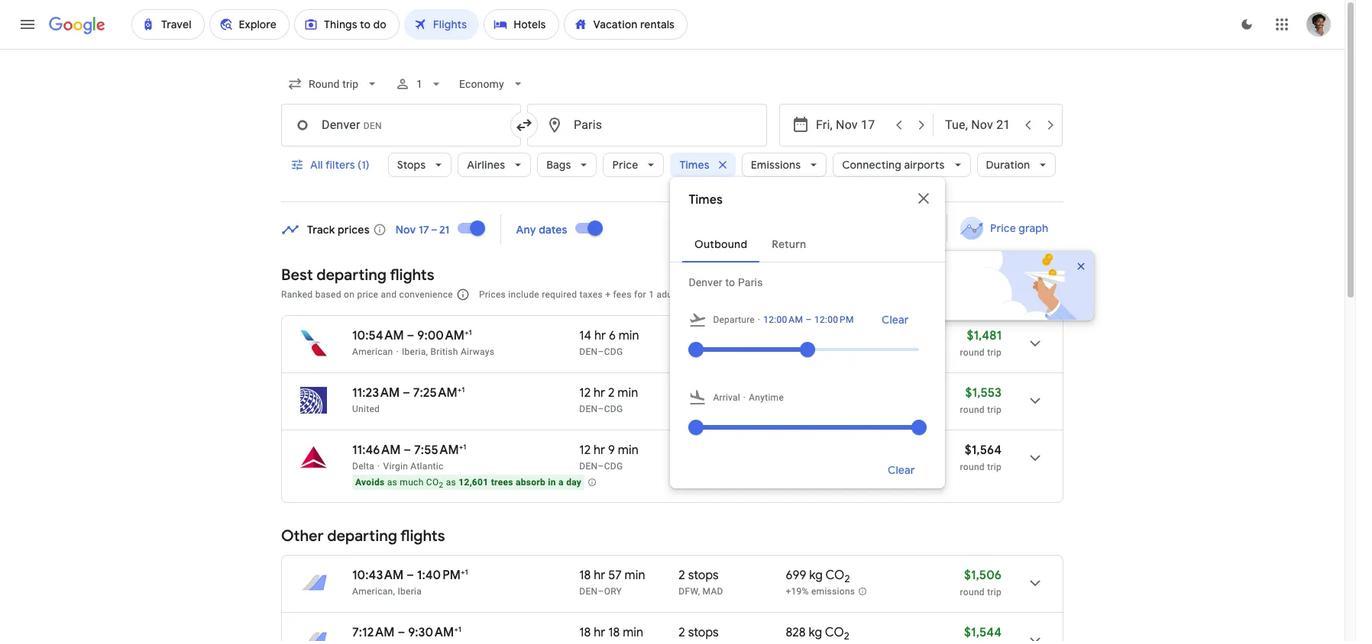 Task type: describe. For each thing, give the bounding box(es) containing it.
– inside the 12 hr 2 min den – cdg
[[598, 404, 604, 415]]

co inside avoids as much co 2 as 12,601 trees absorb in a day
[[426, 478, 439, 488]]

optional
[[683, 290, 719, 300]]

1 inside 1 stop 3 hr 44 min ord
[[679, 329, 684, 344]]

1 stop 1 hr 10 min ewr
[[679, 386, 749, 415]]

airlines
[[467, 158, 505, 172]]

$1,506
[[964, 569, 1002, 584]]

1 vertical spatial times
[[689, 193, 723, 208]]

flight details. leaves denver international airport at 11:23 am on friday, november 17 and arrives at paris charles de gaulle airport at 7:25 am on saturday, november 18. image
[[1017, 383, 1054, 420]]

14 hr 6 min den – cdg
[[579, 329, 639, 358]]

paris
[[738, 277, 763, 289]]

price for price graph
[[990, 222, 1016, 235]]

min for 12 hr 9 min den – cdg
[[618, 443, 639, 458]]

Arrival time: 7:25 AM on  Saturday, November 18. text field
[[413, 385, 465, 401]]

– inside 11:46 am – 7:55 am + 1
[[404, 443, 411, 458]]

1 vertical spatial clear button
[[869, 452, 933, 489]]

flight details. leaves denver international airport at 11:46 am on friday, november 17 and arrives at paris charles de gaulle airport at 7:55 am on saturday, november 18. image
[[1017, 440, 1054, 477]]

british
[[431, 347, 458, 358]]

Departure time: 10:54 AM. text field
[[352, 329, 404, 344]]

taxes
[[580, 290, 603, 300]]

emissions for 623
[[806, 347, 850, 358]]

by:
[[1024, 287, 1039, 301]]

18 down 'ory'
[[608, 626, 620, 641]]

Departure time: 10:43 AM. text field
[[352, 569, 404, 584]]

total duration 18 hr 57 min. element
[[579, 569, 679, 586]]

denver
[[689, 277, 723, 289]]

11:46 am
[[352, 443, 401, 458]]

virgin atlantic
[[383, 462, 444, 472]]

1 inside 1 popup button
[[417, 78, 423, 90]]

2 inside 2 stops dfw , mad
[[679, 569, 685, 584]]

12:00 am – 12:00 pm
[[764, 315, 854, 326]]

(1)
[[358, 158, 370, 172]]

cdg for 6
[[604, 347, 623, 358]]

change dates
[[851, 296, 922, 310]]

leaves denver international airport at 11:46 am on friday, november 17 and arrives at paris charles de gaulle airport at 7:55 am on saturday, november 18. element
[[352, 442, 466, 458]]

– inside 12 hr 9 min den – cdg
[[598, 462, 604, 472]]

times inside popup button
[[680, 158, 710, 172]]

57
[[608, 569, 622, 584]]

departure
[[713, 315, 755, 326]]

adult.
[[657, 290, 681, 300]]

10:43 am
[[352, 569, 404, 584]]

min for 18 hr 57 min den – ory
[[625, 569, 645, 584]]

based
[[315, 290, 341, 300]]

sort
[[1000, 287, 1021, 301]]

+ for 7:55 am
[[459, 442, 463, 452]]

11:23 am
[[352, 386, 400, 401]]

stops
[[397, 158, 426, 172]]

min inside 1 stop 3 hr 44 min ord
[[711, 347, 727, 358]]

prices
[[338, 223, 370, 236]]

round for $1,481
[[960, 348, 985, 358]]

united
[[352, 404, 380, 415]]

other departing flights
[[281, 527, 445, 546]]

ranked
[[281, 290, 313, 300]]

1 vertical spatial nov
[[883, 262, 902, 274]]

connecting airports button
[[833, 147, 971, 183]]

den for 18 hr 57 min
[[579, 587, 598, 598]]

charges
[[722, 290, 756, 300]]

connecting
[[842, 158, 902, 172]]

atlantic
[[411, 462, 444, 472]]

arrival
[[713, 393, 740, 403]]

1 inside 10:54 am – 9:00 am + 1
[[469, 328, 472, 338]]

iberia
[[398, 587, 422, 598]]

1 stop 3 hr 44 min ord
[[679, 329, 748, 358]]

2 inside 623 kg co 2
[[844, 333, 849, 346]]

round for $1,553
[[960, 405, 985, 416]]

price button
[[603, 147, 664, 183]]

1564 US dollars text field
[[965, 443, 1002, 458]]

trip for $1,506
[[987, 588, 1002, 598]]

1 button
[[389, 66, 450, 102]]

american, iberia
[[352, 587, 422, 598]]

passenger
[[865, 290, 910, 300]]

$1,553 round trip
[[960, 386, 1002, 416]]

11:23 am – 7:25 am + 1
[[352, 385, 465, 401]]

1 vertical spatial clear
[[888, 464, 915, 478]]

2 inside avoids as much co 2 as 12,601 trees absorb in a day
[[439, 482, 444, 490]]

other
[[281, 527, 324, 546]]

bags button
[[537, 147, 597, 183]]

passenger assistance button
[[865, 290, 959, 300]]

ranked based on price and convenience
[[281, 290, 453, 300]]

$1,481
[[967, 329, 1002, 344]]

filters
[[325, 158, 355, 172]]

learn more about tracked prices image
[[373, 223, 386, 236]]

co for 623 kg co 2
[[825, 329, 844, 344]]

10:43 am – 1:40 pm + 1
[[352, 568, 468, 584]]

flights for best departing flights
[[390, 266, 434, 285]]

hr inside 1 stop 1 hr 10 min ewr
[[687, 404, 695, 415]]

Arrival time: 9:00 AM on  Saturday, November 18. text field
[[417, 328, 472, 344]]

1553 US dollars text field
[[966, 386, 1002, 401]]

1 and from the left
[[381, 290, 397, 300]]

623 kg co 2
[[786, 329, 849, 346]]

leaves denver international airport at 10:43 am on friday, november 17 and arrives at paris-orly airport at 1:40 pm on saturday, november 18. element
[[352, 568, 468, 584]]

10
[[698, 404, 709, 415]]

absorb
[[516, 478, 546, 488]]

flights for other departing flights
[[400, 527, 445, 546]]

cdg for 9
[[604, 462, 623, 472]]

price for price
[[612, 158, 638, 172]]

hr inside 1 stop 3 hr 44 min ord
[[687, 347, 695, 358]]

$1,506 round trip
[[960, 569, 1002, 598]]

+6% emissions
[[786, 347, 850, 358]]

min for 18 hr 18 min
[[623, 626, 643, 641]]

leaves denver international airport at 11:23 am on friday, november 17 and arrives at paris charles de gaulle airport at 7:25 am on saturday, november 18. element
[[352, 385, 465, 401]]

0 vertical spatial nov
[[396, 223, 416, 236]]

Arrival time: 9:30 AM on  Saturday, November 18. text field
[[408, 625, 461, 641]]

include
[[508, 290, 539, 300]]

all
[[310, 158, 323, 172]]

flight details. leaves denver international airport at 10:54 am on friday, november 17 and arrives at paris charles de gaulle airport at 9:00 am on saturday, november 18. image
[[1017, 326, 1054, 362]]

trip for $1,564
[[987, 462, 1002, 473]]

699
[[786, 569, 806, 584]]

mad
[[703, 587, 723, 598]]

change
[[851, 296, 890, 310]]

change dates button
[[851, 296, 955, 311]]

2 as from the left
[[446, 478, 456, 488]]

– inside 10:54 am – 9:00 am + 1
[[407, 329, 414, 344]]

nov 17 – 21
[[396, 223, 450, 236]]

best departing flights
[[281, 266, 434, 285]]

stops for 2 stops
[[688, 626, 719, 641]]

stops for 2 stops dfw , mad
[[688, 569, 719, 584]]

bags
[[547, 158, 571, 172]]

departing for best
[[317, 266, 387, 285]]

min inside 1 stop 1 hr 10 min ewr
[[711, 404, 727, 415]]

layover (1 of 2) is a 3 hr 40 min layover at dallas/fort worth international airport in dallas. layover (2 of 2) is a 2 hr 10 min layover at adolfo suárez madrid–barajas airport in madrid. element
[[679, 586, 778, 598]]

required
[[542, 290, 577, 300]]

+19% emissions
[[786, 587, 855, 598]]

round for $1,564
[[960, 462, 985, 473]]

leaves denver international airport at 10:54 am on friday, november 17 and arrives at paris charles de gaulle airport at 9:00 am on saturday, november 18. element
[[352, 328, 472, 344]]

main menu image
[[18, 15, 37, 34]]

close dialog image
[[915, 190, 933, 208]]

2 stops
[[679, 626, 719, 641]]

min for 14 hr 6 min den – cdg
[[619, 329, 639, 344]]

10:54 am
[[352, 329, 404, 344]]

– inside the 14 hr 6 min den – cdg
[[598, 347, 604, 358]]

track
[[307, 223, 335, 236]]

anytime
[[749, 393, 784, 403]]

trip for $1,481
[[987, 348, 1002, 358]]

day
[[566, 478, 582, 488]]

emissions button
[[742, 147, 827, 183]]

14
[[579, 329, 591, 344]]

graph
[[1019, 222, 1048, 235]]



Task type: vqa. For each thing, say whether or not it's contained in the screenshot.
12 hr 2 min den – cdg
yes



Task type: locate. For each thing, give the bounding box(es) containing it.
find the best price region
[[281, 210, 1110, 321]]

0 horizontal spatial as
[[387, 478, 397, 488]]

1481 US dollars text field
[[967, 329, 1002, 344]]

min right the 57 at the left of page
[[625, 569, 645, 584]]

+ for 9:00 am
[[465, 328, 469, 338]]

price right "bags" popup button
[[612, 158, 638, 172]]

Arrival time: 1:40 PM on  Saturday, November 18. text field
[[417, 568, 468, 584]]

american,
[[352, 587, 395, 598]]

total duration 12 hr 9 min. element
[[579, 443, 679, 461]]

0 vertical spatial flights
[[390, 266, 434, 285]]

18 inside "18 hr 57 min den – ory"
[[579, 569, 591, 584]]

co for 699 kg co 2
[[826, 569, 845, 584]]

11:46 am – 7:55 am + 1
[[352, 442, 466, 458]]

hr down the 14 hr 6 min den – cdg
[[594, 386, 605, 401]]

den for 14 hr 6 min
[[579, 347, 598, 358]]

$1,544
[[964, 626, 1002, 641]]

times down times popup button
[[689, 193, 723, 208]]

stop inside 1 stop 3 hr 44 min ord
[[686, 329, 711, 344]]

Departure time: 11:23 AM. text field
[[352, 386, 400, 401]]

den for 12 hr 9 min
[[579, 462, 598, 472]]

0 horizontal spatial dates
[[539, 223, 567, 236]]

2 down 12:00 pm
[[844, 333, 849, 346]]

1 stop from the top
[[686, 329, 711, 344]]

stop for 14 hr 6 min
[[686, 329, 711, 344]]

emissions down 623 kg co 2
[[806, 347, 850, 358]]

trip inside $1,481 round trip
[[987, 348, 1002, 358]]

+ inside 11:23 am – 7:25 am + 1
[[458, 385, 462, 395]]

1 vertical spatial cdg
[[604, 404, 623, 415]]

min inside the 14 hr 6 min den – cdg
[[619, 329, 639, 344]]

1 vertical spatial stop
[[686, 386, 711, 401]]

1506 US dollars text field
[[964, 569, 1002, 584]]

 image
[[758, 313, 760, 328]]

trip down $1,553
[[987, 405, 1002, 416]]

9:00 am
[[417, 329, 465, 344]]

2 inside 699 kg co 2
[[845, 573, 850, 586]]

1 horizontal spatial as
[[446, 478, 456, 488]]

18 hr 57 min den – ory
[[579, 569, 645, 598]]

trip down $1,564
[[987, 462, 1002, 473]]

co inside 623 kg co 2
[[825, 329, 844, 344]]

+ for 7:25 am
[[458, 385, 462, 395]]

0 vertical spatial times
[[680, 158, 710, 172]]

trip
[[987, 348, 1002, 358], [987, 405, 1002, 416], [987, 462, 1002, 473], [987, 588, 1002, 598]]

den inside the 14 hr 6 min den – cdg
[[579, 347, 598, 358]]

den left 'ory'
[[579, 587, 598, 598]]

close image
[[1075, 261, 1087, 273]]

nov right 'learn more about tracked prices' image
[[396, 223, 416, 236]]

12 hr 9 min den – cdg
[[579, 443, 639, 472]]

1 stop flight. element up 10
[[679, 386, 711, 403]]

Departure text field
[[816, 105, 886, 146]]

leaves denver international airport at 7:12 am on friday, november 17 and arrives at paris-orly airport at 9:30 am on saturday, november 18. element
[[352, 625, 461, 641]]

2 stops flight. element up ,
[[679, 569, 719, 586]]

sort by:
[[1000, 287, 1039, 301]]

co for 828 kg co
[[825, 626, 844, 641]]

cdg down 9
[[604, 462, 623, 472]]

den inside "18 hr 57 min den – ory"
[[579, 587, 598, 598]]

2 and from the left
[[759, 290, 775, 300]]

1:40 pm
[[417, 569, 461, 584]]

3 cdg from the top
[[604, 462, 623, 472]]

travel
[[851, 262, 880, 274]]

0 vertical spatial stop
[[686, 329, 711, 344]]

18 for 18 hr 18 min
[[579, 626, 591, 641]]

7:12 am
[[352, 626, 395, 641]]

dates for any dates
[[539, 223, 567, 236]]

cdg down the 'total duration 12 hr 2 min.' element
[[604, 404, 623, 415]]

– up 623 kg co 2
[[806, 315, 812, 326]]

+ inside '7:12 am – 9:30 am + 1'
[[454, 625, 458, 635]]

hr inside "18 hr 57 min den – ory"
[[594, 569, 606, 584]]

0 vertical spatial 12
[[579, 386, 591, 401]]

1 inside 11:46 am – 7:55 am + 1
[[463, 442, 466, 452]]

None text field
[[281, 104, 521, 147]]

1 horizontal spatial and
[[759, 290, 775, 300]]

4 round from the top
[[960, 588, 985, 598]]

min
[[619, 329, 639, 344], [711, 347, 727, 358], [618, 386, 638, 401], [711, 404, 727, 415], [618, 443, 639, 458], [625, 569, 645, 584], [623, 626, 643, 641]]

swap origin and destination. image
[[515, 116, 533, 134]]

2 up dfw
[[679, 569, 685, 584]]

6
[[609, 329, 616, 344]]

– down total duration 14 hr 6 min. element
[[598, 347, 604, 358]]

times
[[680, 158, 710, 172], [689, 193, 723, 208]]

1 inside 10:43 am – 1:40 pm + 1
[[465, 568, 468, 578]]

virgin
[[383, 462, 408, 472]]

denver to paris
[[689, 277, 763, 289]]

round for $1,506
[[960, 588, 985, 598]]

1 vertical spatial 2 stops flight. element
[[679, 626, 719, 642]]

17 – 21
[[419, 223, 450, 236]]

1 vertical spatial dates
[[893, 296, 922, 310]]

cdg for 2
[[604, 404, 623, 415]]

7:25 am
[[413, 386, 458, 401]]

avoids
[[355, 478, 385, 488]]

stops button
[[388, 147, 452, 183]]

stop up "44"
[[686, 329, 711, 344]]

dates inside change dates button
[[893, 296, 922, 310]]

None field
[[281, 70, 386, 98], [453, 70, 532, 98], [281, 70, 386, 98], [453, 70, 532, 98]]

to
[[725, 277, 735, 289]]

flights up the leaves denver international airport at 10:43 am on friday, november 17 and arrives at paris-orly airport at 1:40 pm on saturday, november 18. "element"
[[400, 527, 445, 546]]

3 den from the top
[[579, 462, 598, 472]]

hr inside 12 hr 9 min den – cdg
[[594, 443, 605, 458]]

0 horizontal spatial and
[[381, 290, 397, 300]]

3 trip from the top
[[987, 462, 1002, 473]]

den inside the 12 hr 2 min den – cdg
[[579, 404, 598, 415]]

2 round from the top
[[960, 405, 985, 416]]

den down the 'total duration 12 hr 2 min.' element
[[579, 404, 598, 415]]

convenience
[[399, 290, 453, 300]]

828 kg co
[[786, 626, 844, 641]]

learn more about ranking image
[[456, 288, 470, 302]]

den up the avoids as much co2 as 12601 trees absorb in a day. learn more about this calculation. icon
[[579, 462, 598, 472]]

co up +19% emissions
[[826, 569, 845, 584]]

1 inside '7:12 am – 9:30 am + 1'
[[458, 625, 461, 635]]

1 horizontal spatial nov
[[883, 262, 902, 274]]

round inside $1,553 round trip
[[960, 405, 985, 416]]

track prices
[[307, 223, 370, 236]]

828
[[786, 626, 806, 641]]

and right the price
[[381, 290, 397, 300]]

price graph
[[990, 222, 1048, 235]]

– inside 10:43 am – 1:40 pm + 1
[[407, 569, 414, 584]]

round down $1,553
[[960, 405, 985, 416]]

2 down atlantic
[[439, 482, 444, 490]]

total duration 18 hr 18 min. element
[[579, 626, 679, 642]]

round inside $1,481 round trip
[[960, 348, 985, 358]]

cdg
[[604, 347, 623, 358], [604, 404, 623, 415], [604, 462, 623, 472]]

0 vertical spatial dates
[[539, 223, 567, 236]]

1 2 stops flight. element from the top
[[679, 569, 719, 586]]

hr left "6"
[[594, 329, 606, 344]]

ewr
[[730, 404, 749, 415]]

trip down $1,506 on the right bottom of page
[[987, 588, 1002, 598]]

dates for change dates
[[893, 296, 922, 310]]

stops up ,
[[688, 569, 719, 584]]

1 vertical spatial emissions
[[811, 587, 855, 598]]

on
[[344, 290, 355, 300]]

+6%
[[786, 347, 804, 358]]

departing up departure time: 10:43 am. text field
[[327, 527, 397, 546]]

flights up convenience
[[390, 266, 434, 285]]

kg inside 699 kg co 2
[[809, 569, 823, 584]]

None text field
[[527, 104, 767, 147]]

dfw
[[679, 587, 698, 598]]

2 trip from the top
[[987, 405, 1002, 416]]

,
[[698, 587, 700, 598]]

a
[[559, 478, 564, 488]]

main content containing best departing flights
[[281, 210, 1110, 642]]

hr left 10
[[687, 404, 695, 415]]

stop inside 1 stop 1 hr 10 min ewr
[[686, 386, 711, 401]]

den for 12 hr 2 min
[[579, 404, 598, 415]]

18 left the 57 at the left of page
[[579, 569, 591, 584]]

stop for 12 hr 2 min
[[686, 386, 711, 401]]

1 stop flight. element
[[679, 329, 711, 346], [679, 386, 711, 403]]

– up virgin atlantic
[[404, 443, 411, 458]]

0 vertical spatial clear button
[[863, 308, 927, 332]]

as
[[387, 478, 397, 488], [446, 478, 456, 488]]

price inside button
[[990, 222, 1016, 235]]

hr down 'ory'
[[594, 626, 606, 641]]

Return text field
[[945, 105, 1016, 146]]

departing up the on
[[317, 266, 387, 285]]

– inside '7:12 am – 9:30 am + 1'
[[398, 626, 405, 641]]

layover (1 of 1) is a 1 hr 10 min layover at newark liberty international airport in newark. element
[[679, 403, 778, 416]]

hr for 18 hr 18 min
[[594, 626, 606, 641]]

kg for 828
[[809, 626, 822, 641]]

none search field containing times
[[281, 66, 1064, 489]]

– up iberia
[[407, 569, 414, 584]]

trip for $1,553
[[987, 405, 1002, 416]]

hr for 14 hr 6 min den – cdg
[[594, 329, 606, 344]]

emissions for 699
[[811, 587, 855, 598]]

0 vertical spatial departing
[[317, 266, 387, 285]]

1 stop flight. element for 14 hr 6 min
[[679, 329, 711, 346]]

hr for 18 hr 57 min den – ory
[[594, 569, 606, 584]]

duration button
[[977, 147, 1056, 183]]

trip inside $1,553 round trip
[[987, 405, 1002, 416]]

0 vertical spatial cdg
[[604, 347, 623, 358]]

 image
[[743, 390, 746, 406]]

prices
[[479, 290, 506, 300]]

1 1 stop flight. element from the top
[[679, 329, 711, 346]]

co down atlantic
[[426, 478, 439, 488]]

min right 9
[[618, 443, 639, 458]]

dates
[[539, 223, 567, 236], [893, 296, 922, 310]]

18
[[579, 569, 591, 584], [579, 626, 591, 641], [608, 626, 620, 641]]

hr inside the 14 hr 6 min den – cdg
[[594, 329, 606, 344]]

ory
[[604, 587, 622, 598]]

min down arrival
[[711, 404, 727, 415]]

min right "6"
[[619, 329, 639, 344]]

much
[[400, 478, 424, 488]]

12 inside 12 hr 9 min den – cdg
[[579, 443, 591, 458]]

nov right 'travel'
[[883, 262, 902, 274]]

airlines button
[[458, 147, 531, 183]]

duration
[[986, 158, 1030, 172]]

co down 12:00 pm
[[825, 329, 844, 344]]

min inside 12 hr 9 min den – cdg
[[618, 443, 639, 458]]

cdg inside the 12 hr 2 min den – cdg
[[604, 404, 623, 415]]

min inside "18 hr 57 min den – ory"
[[625, 569, 645, 584]]

total duration 14 hr 6 min. element
[[579, 329, 679, 346]]

min right "44"
[[711, 347, 727, 358]]

2 stops flight. element
[[679, 569, 719, 586], [679, 626, 719, 642]]

1 horizontal spatial price
[[990, 222, 1016, 235]]

– down the 'total duration 12 hr 2 min.' element
[[598, 404, 604, 415]]

layover (1 of 1) is a 3 hr 44 min layover at o'hare international airport in chicago. element
[[679, 346, 778, 358]]

0 vertical spatial clear
[[882, 313, 909, 327]]

+ for 9:30 am
[[454, 625, 458, 635]]

2 stops dfw , mad
[[679, 569, 723, 598]]

0 vertical spatial price
[[612, 158, 638, 172]]

– down total duration 18 hr 57 min. element
[[598, 587, 604, 598]]

den inside 12 hr 9 min den – cdg
[[579, 462, 598, 472]]

co right "828"
[[825, 626, 844, 641]]

avoids as much co2 as 12601 trees absorb in a day. learn more about this calculation. image
[[588, 478, 597, 488]]

2 2 stops flight. element from the top
[[679, 626, 719, 642]]

departing for other
[[327, 527, 397, 546]]

2 cdg from the top
[[604, 404, 623, 415]]

4 den from the top
[[579, 587, 598, 598]]

4 trip from the top
[[987, 588, 1002, 598]]

1 horizontal spatial dates
[[893, 296, 922, 310]]

12:00 am
[[764, 315, 803, 326]]

12:00 pm
[[815, 315, 854, 326]]

optional charges and
[[683, 290, 777, 300]]

hr for 12 hr 9 min den – cdg
[[594, 443, 605, 458]]

12 down the 14 hr 6 min den – cdg
[[579, 386, 591, 401]]

hr right 3
[[687, 347, 695, 358]]

1
[[417, 78, 423, 90], [649, 290, 654, 300], [469, 328, 472, 338], [679, 329, 684, 344], [462, 385, 465, 395], [679, 386, 684, 401], [679, 404, 684, 415], [463, 442, 466, 452], [465, 568, 468, 578], [458, 625, 461, 635]]

min down "18 hr 57 min den – ory"
[[623, 626, 643, 641]]

1 vertical spatial price
[[990, 222, 1016, 235]]

connecting airports
[[842, 158, 945, 172]]

2 down dfw
[[679, 626, 685, 641]]

1 den from the top
[[579, 347, 598, 358]]

– up iberia, at the bottom of the page
[[407, 329, 414, 344]]

american
[[352, 347, 393, 358]]

1 vertical spatial departing
[[327, 527, 397, 546]]

7:55 am
[[414, 443, 459, 458]]

flight details. leaves denver international airport at 10:43 am on friday, november 17 and arrives at paris-orly airport at 1:40 pm on saturday, november 18. image
[[1017, 565, 1054, 602]]

2 1 stop flight. element from the top
[[679, 386, 711, 403]]

12 inside the 12 hr 2 min den – cdg
[[579, 386, 591, 401]]

hr left 9
[[594, 443, 605, 458]]

price
[[357, 290, 378, 300]]

+ inside 10:54 am – 9:00 am + 1
[[465, 328, 469, 338]]

18 for 18 hr 57 min den – ory
[[579, 569, 591, 584]]

2 12 from the top
[[579, 443, 591, 458]]

1 cdg from the top
[[604, 347, 623, 358]]

loading results progress bar
[[0, 49, 1345, 52]]

1 trip from the top
[[987, 348, 1002, 358]]

1 vertical spatial 12
[[579, 443, 591, 458]]

and down paris
[[759, 290, 775, 300]]

1 round from the top
[[960, 348, 985, 358]]

12 for 12 hr 2 min
[[579, 386, 591, 401]]

as down virgin
[[387, 478, 397, 488]]

1 vertical spatial stops
[[688, 626, 719, 641]]

12 for 12 hr 9 min
[[579, 443, 591, 458]]

kg for 699
[[809, 569, 823, 584]]

total duration 12 hr 2 min. element
[[579, 386, 679, 403]]

emissions
[[806, 347, 850, 358], [811, 587, 855, 598]]

1 stop flight. element for 12 hr 2 min
[[679, 386, 711, 403]]

price left graph at the right
[[990, 222, 1016, 235]]

kg for 623
[[809, 329, 822, 344]]

18 hr 18 min
[[579, 626, 643, 641]]

3 round from the top
[[960, 462, 985, 473]]

Arrival time: 7:55 AM on  Saturday, November 18. text field
[[414, 442, 466, 458]]

co inside 699 kg co 2
[[826, 569, 845, 584]]

emissions
[[751, 158, 801, 172]]

Departure time: 7:12 AM. text field
[[352, 626, 395, 641]]

– inside 11:23 am – 7:25 am + 1
[[403, 386, 410, 401]]

2 stop from the top
[[686, 386, 711, 401]]

1 stops from the top
[[688, 569, 719, 584]]

as left 12,601
[[446, 478, 456, 488]]

1 as from the left
[[387, 478, 397, 488]]

$1,481 round trip
[[960, 329, 1002, 358]]

2
[[844, 333, 849, 346], [608, 386, 615, 401], [439, 482, 444, 490], [679, 569, 685, 584], [845, 573, 850, 586], [679, 626, 685, 641]]

2 vertical spatial kg
[[809, 626, 822, 641]]

round down $1,506 on the right bottom of page
[[960, 588, 985, 598]]

best
[[281, 266, 313, 285]]

departing
[[317, 266, 387, 285], [327, 527, 397, 546]]

0 vertical spatial 1 stop flight. element
[[679, 329, 711, 346]]

kg up +19% emissions
[[809, 569, 823, 584]]

+ for 1:40 pm
[[461, 568, 465, 578]]

round down $1,564
[[960, 462, 985, 473]]

min inside the 12 hr 2 min den – cdg
[[618, 386, 638, 401]]

1 vertical spatial flights
[[400, 527, 445, 546]]

2 down the 14 hr 6 min den – cdg
[[608, 386, 615, 401]]

+ inside 10:43 am – 1:40 pm + 1
[[461, 568, 465, 578]]

– right 7:12 am text field
[[398, 626, 405, 641]]

any
[[516, 223, 536, 236]]

den down 14
[[579, 347, 598, 358]]

0 horizontal spatial nov
[[396, 223, 416, 236]]

0 vertical spatial kg
[[809, 329, 822, 344]]

cdg down "6"
[[604, 347, 623, 358]]

1 vertical spatial 1 stop flight. element
[[679, 386, 711, 403]]

12 hr 2 min den – cdg
[[579, 386, 638, 415]]

all filters (1)
[[310, 158, 370, 172]]

0 vertical spatial stops
[[688, 569, 719, 584]]

delta
[[352, 462, 374, 472]]

all filters (1) button
[[281, 147, 382, 183]]

prices include required taxes + fees for 1 adult.
[[479, 290, 681, 300]]

2 stops flight. element down ,
[[679, 626, 719, 642]]

stop
[[686, 329, 711, 344], [686, 386, 711, 401]]

hr left the 57 at the left of page
[[594, 569, 606, 584]]

1 inside 11:23 am – 7:25 am + 1
[[462, 385, 465, 395]]

2 den from the top
[[579, 404, 598, 415]]

0 horizontal spatial price
[[612, 158, 638, 172]]

9
[[608, 443, 615, 458]]

round inside $1,506 round trip
[[960, 588, 985, 598]]

– inside "18 hr 57 min den – ory"
[[598, 587, 604, 598]]

2 inside the 12 hr 2 min den – cdg
[[608, 386, 615, 401]]

round
[[960, 348, 985, 358], [960, 405, 985, 416], [960, 462, 985, 473], [960, 588, 985, 598]]

round down '1481 us dollars' text field
[[960, 348, 985, 358]]

kg right "828"
[[809, 626, 822, 641]]

9:30 am
[[408, 626, 454, 641]]

12,601
[[459, 478, 489, 488]]

0 vertical spatial 2 stops flight. element
[[679, 569, 719, 586]]

stops inside 2 stops dfw , mad
[[688, 569, 719, 584]]

assistance
[[912, 290, 959, 300]]

2 stops from the top
[[688, 626, 719, 641]]

kg up +6% emissions
[[809, 329, 822, 344]]

1544 US dollars text field
[[964, 626, 1002, 641]]

1 12 from the top
[[579, 386, 591, 401]]

min down the 14 hr 6 min den – cdg
[[618, 386, 638, 401]]

cdg inside the 14 hr 6 min den – cdg
[[604, 347, 623, 358]]

+ inside 11:46 am – 7:55 am + 1
[[459, 442, 463, 452]]

+
[[605, 290, 611, 300], [465, 328, 469, 338], [458, 385, 462, 395], [459, 442, 463, 452], [461, 568, 465, 578], [454, 625, 458, 635]]

2 vertical spatial cdg
[[604, 462, 623, 472]]

1 stop flight. element up "44"
[[679, 329, 711, 346]]

flights
[[390, 266, 434, 285], [400, 527, 445, 546]]

min inside total duration 18 hr 18 min. element
[[623, 626, 643, 641]]

times right price popup button
[[680, 158, 710, 172]]

price inside popup button
[[612, 158, 638, 172]]

emissions down 699 kg co 2
[[811, 587, 855, 598]]

hr inside the 12 hr 2 min den – cdg
[[594, 386, 605, 401]]

min for 12 hr 2 min den – cdg
[[618, 386, 638, 401]]

stops down ,
[[688, 626, 719, 641]]

kg inside 623 kg co 2
[[809, 329, 822, 344]]

main content
[[281, 210, 1110, 642]]

trip down '1481 us dollars' text field
[[987, 348, 1002, 358]]

trip inside '$1,564 round trip'
[[987, 462, 1002, 473]]

– down total duration 12 hr 9 min. element
[[598, 462, 604, 472]]

2 up +19% emissions
[[845, 573, 850, 586]]

flight details. leaves denver international airport at 7:12 am on friday, november 17 and arrives at paris-orly airport at 9:30 am on saturday, november 18. image
[[1017, 623, 1054, 642]]

None search field
[[281, 66, 1064, 489]]

clear button
[[863, 308, 927, 332], [869, 452, 933, 489]]

1 vertical spatial kg
[[809, 569, 823, 584]]

change appearance image
[[1229, 6, 1265, 43]]

Departure time: 11:46 AM. text field
[[352, 443, 401, 458]]

cdg inside 12 hr 9 min den – cdg
[[604, 462, 623, 472]]

iberia, british airways
[[402, 347, 495, 358]]

stop up 10
[[686, 386, 711, 401]]

– left 7:25 am
[[403, 386, 410, 401]]

18 down "18 hr 57 min den – ory"
[[579, 626, 591, 641]]

hr for 12 hr 2 min den – cdg
[[594, 386, 605, 401]]

12 left 9
[[579, 443, 591, 458]]

travel nov 15 – 20
[[851, 262, 941, 274]]

0 vertical spatial emissions
[[806, 347, 850, 358]]

in
[[548, 478, 556, 488]]

round inside '$1,564 round trip'
[[960, 462, 985, 473]]

trip inside $1,506 round trip
[[987, 588, 1002, 598]]



